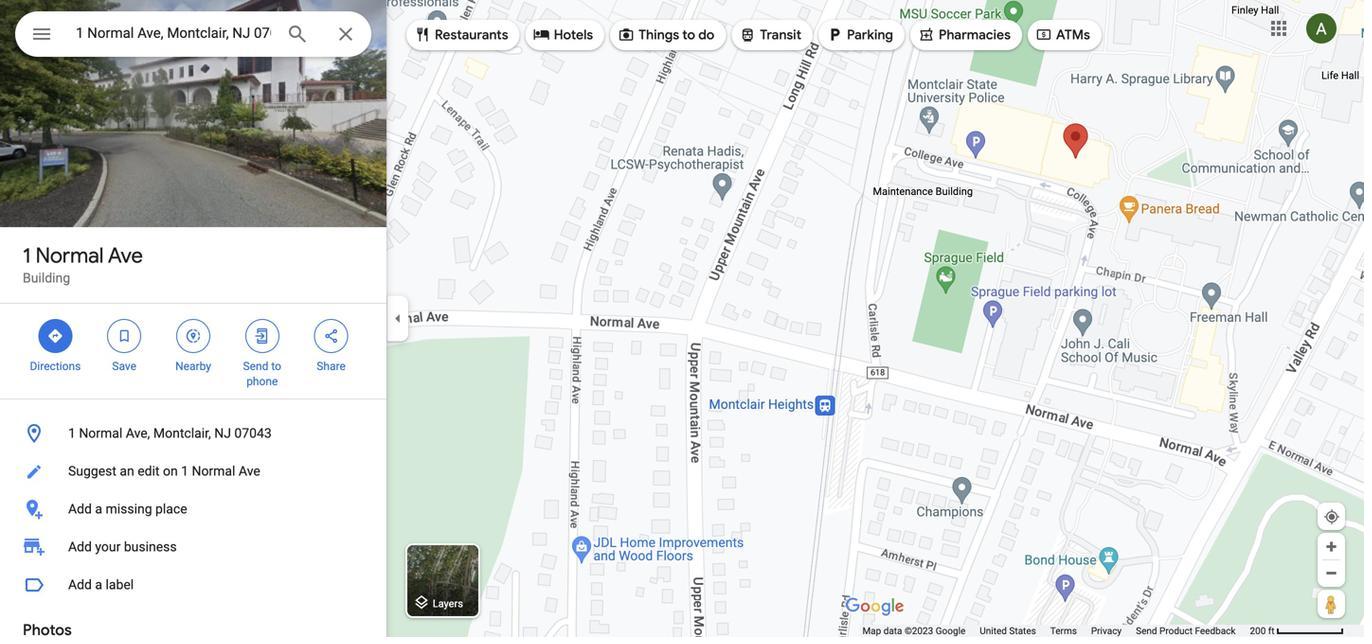 Task type: describe. For each thing, give the bounding box(es) containing it.
send for send product feedback
[[1137, 626, 1158, 637]]


[[918, 24, 935, 45]]

 restaurants
[[414, 24, 509, 45]]

send to phone
[[243, 360, 282, 389]]

zoom in image
[[1325, 540, 1339, 554]]

normal for ave
[[36, 243, 104, 269]]

ave inside suggest an edit on 1 normal ave button
[[239, 464, 260, 480]]

google
[[936, 626, 966, 637]]

to inside  things to do
[[683, 27, 696, 44]]

ft
[[1269, 626, 1275, 637]]

collapse side panel image
[[388, 308, 408, 329]]

place
[[155, 502, 187, 517]]

layers
[[433, 598, 463, 610]]

add a label
[[68, 578, 134, 593]]

united
[[980, 626, 1007, 637]]

footer inside the "google maps" element
[[863, 626, 1251, 638]]

things
[[639, 27, 680, 44]]

to inside send to phone
[[271, 360, 282, 373]]

 atms
[[1036, 24, 1091, 45]]

send product feedback button
[[1137, 626, 1236, 638]]

1 normal ave building
[[23, 243, 143, 286]]


[[116, 326, 133, 347]]

transit
[[760, 27, 802, 44]]

share
[[317, 360, 346, 373]]

nearby
[[175, 360, 211, 373]]

hotels
[[554, 27, 593, 44]]


[[414, 24, 431, 45]]

parking
[[847, 27, 894, 44]]

directions
[[30, 360, 81, 373]]

1 for ave,
[[68, 426, 76, 442]]


[[47, 326, 64, 347]]

show your location image
[[1324, 509, 1341, 526]]

©2023
[[905, 626, 934, 637]]

map data ©2023 google
[[863, 626, 966, 637]]

privacy button
[[1092, 626, 1122, 638]]

missing
[[106, 502, 152, 517]]


[[533, 24, 550, 45]]

united states
[[980, 626, 1037, 637]]

show street view coverage image
[[1318, 590, 1346, 619]]

2 vertical spatial normal
[[192, 464, 235, 480]]

ave,
[[126, 426, 150, 442]]

1 Normal Ave, Montclair, NJ 07043 field
[[15, 11, 372, 57]]

zoom out image
[[1325, 567, 1339, 581]]

 things to do
[[618, 24, 715, 45]]

product
[[1160, 626, 1193, 637]]


[[1036, 24, 1053, 45]]


[[185, 326, 202, 347]]

1 normal ave, montclair, nj 07043 button
[[0, 415, 387, 453]]

add your business link
[[0, 529, 387, 567]]

1 for ave
[[23, 243, 31, 269]]

data
[[884, 626, 903, 637]]

montclair,
[[153, 426, 211, 442]]


[[827, 24, 844, 45]]

on
[[163, 464, 178, 480]]

200 ft
[[1251, 626, 1275, 637]]



Task type: locate. For each thing, give the bounding box(es) containing it.
map
[[863, 626, 882, 637]]

your
[[95, 540, 121, 555]]

1 normal ave main content
[[0, 0, 387, 638]]

1 horizontal spatial to
[[683, 27, 696, 44]]

a
[[95, 502, 102, 517], [95, 578, 102, 593]]

2 vertical spatial add
[[68, 578, 92, 593]]

 parking
[[827, 24, 894, 45]]

privacy
[[1092, 626, 1122, 637]]

2 a from the top
[[95, 578, 102, 593]]

1 horizontal spatial send
[[1137, 626, 1158, 637]]

1 horizontal spatial 1
[[68, 426, 76, 442]]

business
[[124, 540, 177, 555]]

ave inside "1 normal ave building"
[[108, 243, 143, 269]]

normal left the ave,
[[79, 426, 123, 442]]

ave down "07043" on the left
[[239, 464, 260, 480]]

a left missing
[[95, 502, 102, 517]]

1 normal ave, montclair, nj 07043
[[68, 426, 272, 442]]

2 add from the top
[[68, 540, 92, 555]]

add down suggest
[[68, 502, 92, 517]]

atms
[[1057, 27, 1091, 44]]

pharmacies
[[939, 27, 1011, 44]]

1 add from the top
[[68, 502, 92, 517]]

add a label button
[[0, 567, 387, 605]]

1 vertical spatial add
[[68, 540, 92, 555]]

1 vertical spatial ave
[[239, 464, 260, 480]]

a for label
[[95, 578, 102, 593]]

07043
[[234, 426, 272, 442]]

an
[[120, 464, 134, 480]]

None field
[[76, 22, 271, 45]]

label
[[106, 578, 134, 593]]

0 horizontal spatial 1
[[23, 243, 31, 269]]

do
[[699, 27, 715, 44]]

footer containing map data ©2023 google
[[863, 626, 1251, 638]]

1 vertical spatial to
[[271, 360, 282, 373]]


[[740, 24, 757, 45]]

1 vertical spatial send
[[1137, 626, 1158, 637]]

add left your
[[68, 540, 92, 555]]

send left 'product'
[[1137, 626, 1158, 637]]

add your business
[[68, 540, 177, 555]]

1 vertical spatial a
[[95, 578, 102, 593]]

0 horizontal spatial to
[[271, 360, 282, 373]]

terms
[[1051, 626, 1077, 637]]


[[618, 24, 635, 45]]

send inside button
[[1137, 626, 1158, 637]]

united states button
[[980, 626, 1037, 638]]

a inside "add a label" button
[[95, 578, 102, 593]]

0 horizontal spatial send
[[243, 360, 269, 373]]

add a missing place button
[[0, 491, 387, 529]]

1 up building
[[23, 243, 31, 269]]

normal down nj
[[192, 464, 235, 480]]

normal for ave,
[[79, 426, 123, 442]]

send up phone
[[243, 360, 269, 373]]

send
[[243, 360, 269, 373], [1137, 626, 1158, 637]]

0 horizontal spatial ave
[[108, 243, 143, 269]]


[[30, 20, 53, 48]]

3 add from the top
[[68, 578, 92, 593]]

0 vertical spatial 1
[[23, 243, 31, 269]]

to
[[683, 27, 696, 44], [271, 360, 282, 373]]

add a missing place
[[68, 502, 187, 517]]

to up phone
[[271, 360, 282, 373]]

 search field
[[15, 11, 372, 61]]

to left do
[[683, 27, 696, 44]]

normal inside "1 normal ave building"
[[36, 243, 104, 269]]

ave
[[108, 243, 143, 269], [239, 464, 260, 480]]

send product feedback
[[1137, 626, 1236, 637]]

1 vertical spatial normal
[[79, 426, 123, 442]]

1 vertical spatial 1
[[68, 426, 76, 442]]

a inside add a missing place "button"
[[95, 502, 102, 517]]

0 vertical spatial normal
[[36, 243, 104, 269]]

 transit
[[740, 24, 802, 45]]

 hotels
[[533, 24, 593, 45]]

footer
[[863, 626, 1251, 638]]

1 up suggest
[[68, 426, 76, 442]]

suggest an edit on 1 normal ave button
[[0, 453, 387, 491]]

google maps element
[[0, 0, 1365, 638]]


[[254, 326, 271, 347]]

a for missing
[[95, 502, 102, 517]]

0 vertical spatial ave
[[108, 243, 143, 269]]

nj
[[214, 426, 231, 442]]

phone
[[247, 375, 278, 389]]

1 a from the top
[[95, 502, 102, 517]]

terms button
[[1051, 626, 1077, 638]]

normal up building
[[36, 243, 104, 269]]

actions for 1 normal ave region
[[0, 304, 387, 399]]

 button
[[15, 11, 68, 61]]

restaurants
[[435, 27, 509, 44]]

2 vertical spatial 1
[[181, 464, 189, 480]]

ave up 
[[108, 243, 143, 269]]

suggest an edit on 1 normal ave
[[68, 464, 260, 480]]

building
[[23, 271, 70, 286]]

0 vertical spatial send
[[243, 360, 269, 373]]

states
[[1010, 626, 1037, 637]]

0 vertical spatial to
[[683, 27, 696, 44]]

200
[[1251, 626, 1267, 637]]

0 vertical spatial add
[[68, 502, 92, 517]]


[[323, 326, 340, 347]]

1 horizontal spatial ave
[[239, 464, 260, 480]]

200 ft button
[[1251, 626, 1345, 637]]

suggest
[[68, 464, 117, 480]]

none field inside 1 normal ave, montclair, nj 07043 field
[[76, 22, 271, 45]]

send for send to phone
[[243, 360, 269, 373]]

feedback
[[1196, 626, 1236, 637]]

2 horizontal spatial 1
[[181, 464, 189, 480]]

a left label
[[95, 578, 102, 593]]

google account: angela cha  
(angela.cha@adept.ai) image
[[1307, 13, 1337, 44]]

1 inside "1 normal ave building"
[[23, 243, 31, 269]]

send inside send to phone
[[243, 360, 269, 373]]

0 vertical spatial a
[[95, 502, 102, 517]]

save
[[112, 360, 136, 373]]

normal
[[36, 243, 104, 269], [79, 426, 123, 442], [192, 464, 235, 480]]

1
[[23, 243, 31, 269], [68, 426, 76, 442], [181, 464, 189, 480]]

add for add a label
[[68, 578, 92, 593]]

edit
[[138, 464, 160, 480]]

add inside "button"
[[68, 502, 92, 517]]

add for add a missing place
[[68, 502, 92, 517]]

1 right on
[[181, 464, 189, 480]]

add left label
[[68, 578, 92, 593]]

add
[[68, 502, 92, 517], [68, 540, 92, 555], [68, 578, 92, 593]]

add inside button
[[68, 578, 92, 593]]

 pharmacies
[[918, 24, 1011, 45]]

add for add your business
[[68, 540, 92, 555]]



Task type: vqa. For each thing, say whether or not it's contained in the screenshot.


